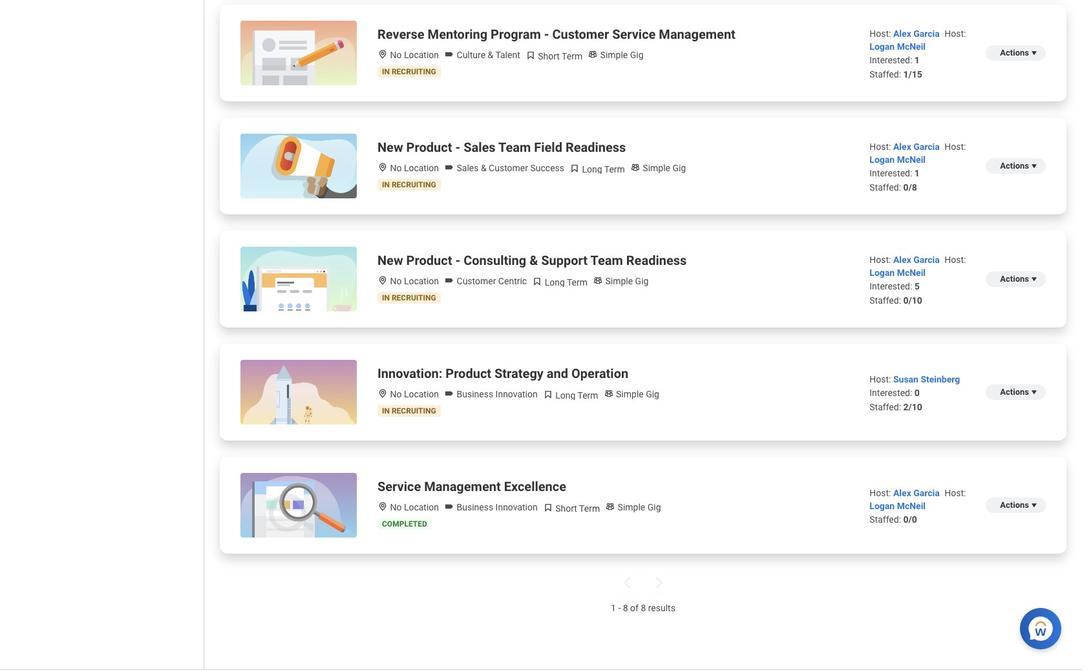 Task type: describe. For each thing, give the bounding box(es) containing it.
alex garcia button for readiness
[[893, 142, 942, 152]]

reverse mentoring program - customer service management link
[[378, 25, 736, 43]]

recruiting for reverse mentoring program - customer service management
[[392, 67, 436, 76]]

contact card matrix manager image for customer
[[588, 49, 598, 59]]

new for new product - consulting & support team readiness
[[378, 253, 403, 268]]

location image for new product - consulting & support team readiness
[[378, 275, 388, 286]]

term for support
[[567, 277, 588, 288]]

operation
[[571, 366, 628, 381]]

staffed: inside host: susan steinberg interested: 0 staffed: 2/10
[[870, 402, 901, 412]]

list containing reverse mentoring program - customer service management
[[204, 0, 1082, 670]]

term for service
[[562, 51, 583, 61]]

& for program
[[488, 50, 493, 60]]

host: alex garcia host: logan mcneil interested: 1 staffed: 0/8
[[870, 142, 966, 193]]

location image for reverse mentoring program - customer service management
[[378, 49, 388, 59]]

1 - 8 of 8 results
[[611, 603, 675, 613]]

interested: for reverse mentoring program - customer service management
[[870, 55, 912, 65]]

in recruiting for reverse mentoring program - customer service management
[[382, 67, 436, 76]]

media mylearning image
[[570, 164, 580, 174]]

actions button for new product - consulting & support team readiness
[[986, 272, 1046, 287]]

product for consulting
[[406, 253, 452, 268]]

media mylearning image down excellence
[[543, 503, 553, 513]]

actions button for service management excellence
[[986, 498, 1046, 513]]

short for program
[[538, 51, 560, 61]]

support
[[541, 253, 588, 268]]

tag image for product
[[444, 275, 454, 286]]

no location for service management excellence
[[388, 502, 439, 513]]

short term for program
[[536, 51, 583, 61]]

interested: inside host: susan steinberg interested: 0 staffed: 2/10
[[870, 388, 912, 398]]

- right program
[[544, 27, 549, 42]]

actions button for readiness
[[986, 158, 1046, 174]]

location for innovation: product strategy and operation
[[404, 389, 439, 400]]

no for new product - sales team field readiness
[[390, 163, 402, 173]]

gig for management
[[630, 50, 644, 60]]

readiness inside "link"
[[566, 140, 626, 155]]

success
[[530, 163, 564, 173]]

garcia inside host: alex garcia host: logan mcneil staffed: 0/0
[[914, 488, 940, 498]]

steinberg
[[921, 374, 960, 385]]

in recruiting for new product - consulting & support team readiness
[[382, 293, 436, 303]]

product for and
[[446, 366, 491, 381]]

mcneil inside host: alex garcia host: logan mcneil staffed: 0/0
[[897, 501, 926, 511]]

1 for new product - sales team field readiness
[[915, 168, 920, 178]]

location image for new product - sales team field readiness
[[378, 162, 388, 173]]

host: alex garcia host: logan mcneil interested: 5 staffed: 0/10
[[870, 255, 966, 306]]

innovation: product strategy and operation
[[378, 366, 628, 381]]

simple for team
[[605, 276, 633, 286]]

caret down image for service management excellence
[[1029, 500, 1039, 511]]

interested: for new product - sales team field readiness
[[870, 168, 912, 178]]

susan
[[893, 374, 919, 385]]

no for new product - consulting & support team readiness
[[390, 276, 402, 286]]

in recruiting for innovation: product strategy and operation
[[382, 407, 436, 416]]

new for new product - sales team field readiness
[[378, 140, 403, 155]]

4 logan mcneil button from the top
[[870, 501, 926, 511]]

logan mcneil button for readiness
[[870, 155, 926, 165]]

4 actions from the top
[[1000, 387, 1029, 397]]

host: alex garcia host: logan mcneil staffed: 0/0
[[870, 488, 966, 525]]

simple for readiness
[[643, 163, 670, 173]]

innovation: product strategy and operation link
[[378, 365, 628, 383]]

1 vertical spatial management
[[424, 479, 501, 495]]

new product - sales team field readiness
[[378, 140, 626, 155]]

gig for readiness
[[673, 163, 686, 173]]

garcia for new product - sales team field readiness
[[914, 142, 940, 152]]

culture & talent
[[454, 50, 520, 60]]

no location for new product - sales team field readiness
[[388, 163, 439, 173]]

term for field
[[604, 164, 625, 175]]

1 for reverse mentoring program - customer service management
[[915, 55, 920, 65]]

location for reverse mentoring program - customer service management
[[404, 50, 439, 60]]

service management excellence link
[[378, 478, 566, 496]]

caret down image for innovation: product strategy and operation
[[1029, 387, 1039, 398]]

1/15
[[903, 69, 922, 80]]

media mylearning image for -
[[525, 50, 536, 61]]

in for new product - sales team field readiness
[[382, 180, 390, 189]]

0 vertical spatial customer
[[552, 27, 609, 42]]

innovation for strategy
[[496, 389, 538, 400]]

no location for reverse mentoring program - customer service management
[[388, 50, 439, 60]]

talent
[[495, 50, 520, 60]]

logan mcneil button for team
[[870, 268, 926, 278]]

field
[[534, 140, 562, 155]]

simple gig for team
[[603, 276, 649, 286]]

1 vertical spatial readiness
[[626, 253, 687, 268]]

2 8 from the left
[[641, 603, 646, 613]]

logan mcneil button for management
[[870, 41, 926, 52]]

long term for readiness
[[580, 164, 625, 175]]

garcia for reverse mentoring program - customer service management
[[914, 28, 940, 39]]

staffed: for reverse mentoring program - customer service management
[[870, 69, 901, 80]]

- inside "link"
[[455, 140, 460, 155]]

alex for new product - consulting & support team readiness
[[893, 255, 911, 265]]

innovation for excellence
[[496, 502, 538, 513]]

logan for new product - consulting & support team readiness
[[870, 268, 895, 278]]

in for reverse mentoring program - customer service management
[[382, 67, 390, 76]]

no location for innovation: product strategy and operation
[[388, 389, 439, 400]]

no for innovation: product strategy and operation
[[390, 389, 402, 400]]

staffed: for new product - consulting & support team readiness
[[870, 295, 901, 306]]

service management excellence
[[378, 479, 566, 495]]

program
[[491, 27, 541, 42]]



Task type: vqa. For each thing, say whether or not it's contained in the screenshot.


Task type: locate. For each thing, give the bounding box(es) containing it.
1 in recruiting from the top
[[382, 67, 436, 76]]

& for -
[[481, 163, 487, 173]]

2 vertical spatial product
[[446, 366, 491, 381]]

list
[[204, 0, 1082, 670]]

1 vertical spatial caret down image
[[1029, 161, 1039, 171]]

culture
[[457, 50, 486, 60]]

alex inside host: alex garcia host: logan mcneil interested: 5 staffed: 0/10
[[893, 255, 911, 265]]

1 vertical spatial business innovation
[[454, 502, 538, 513]]

1 logan from the top
[[870, 41, 895, 52]]

2 vertical spatial long
[[555, 390, 576, 401]]

recruiting for new product - sales team field readiness
[[392, 180, 436, 189]]

1 vertical spatial actions button
[[986, 498, 1046, 513]]

0 horizontal spatial management
[[424, 479, 501, 495]]

service
[[612, 27, 656, 42], [378, 479, 421, 495]]

- left of
[[618, 603, 621, 613]]

& down "new product - sales team field readiness" at the top
[[481, 163, 487, 173]]

1 vertical spatial innovation
[[496, 502, 538, 513]]

0 vertical spatial 1
[[915, 55, 920, 65]]

5 no location from the top
[[388, 502, 439, 513]]

alex garcia button up 0/0
[[893, 488, 942, 498]]

long for field
[[582, 164, 602, 175]]

business
[[457, 389, 493, 400], [457, 502, 493, 513]]

alex inside host: alex garcia host: logan mcneil staffed: 0/0
[[893, 488, 911, 498]]

short for excellence
[[555, 504, 577, 514]]

staffed:
[[870, 69, 901, 80], [870, 182, 901, 193], [870, 295, 901, 306], [870, 402, 901, 412], [870, 515, 901, 525]]

new inside "link"
[[378, 140, 403, 155]]

4 logan from the top
[[870, 501, 895, 511]]

simple gig for management
[[598, 50, 644, 60]]

1 in from the top
[[382, 67, 390, 76]]

completed
[[382, 520, 427, 529]]

actions for readiness
[[1000, 161, 1029, 171]]

4 interested: from the top
[[870, 388, 912, 398]]

long down support
[[545, 277, 565, 288]]

2 vertical spatial caret down image
[[1029, 274, 1039, 284]]

alex garcia button for team
[[893, 255, 942, 265]]

0 vertical spatial management
[[659, 27, 736, 42]]

susan steinberg button
[[893, 374, 960, 385]]

alex up 0/8
[[893, 142, 911, 152]]

1 up 1/15
[[915, 55, 920, 65]]

4 alex from the top
[[893, 488, 911, 498]]

alex garcia button up 0/8
[[893, 142, 942, 152]]

long
[[582, 164, 602, 175], [545, 277, 565, 288], [555, 390, 576, 401]]

1 tag image from the top
[[444, 49, 454, 59]]

0 horizontal spatial team
[[498, 140, 531, 155]]

staffed: inside host: alex garcia host: logan mcneil interested: 1 staffed: 0/8
[[870, 182, 901, 193]]

4 recruiting from the top
[[392, 407, 436, 416]]

1 caret down image from the top
[[1029, 48, 1039, 58]]

caret down image for new product - consulting & support team readiness
[[1029, 274, 1039, 284]]

media mylearning image down new product - consulting & support team readiness link
[[532, 277, 542, 287]]

location image
[[378, 502, 388, 512]]

contact card matrix manager image
[[588, 49, 598, 59], [593, 275, 603, 286], [604, 389, 614, 399], [605, 502, 616, 512]]

actions for team
[[1000, 274, 1029, 284]]

1 actions button from the top
[[986, 272, 1046, 287]]

2 alex garcia button from the top
[[893, 142, 942, 152]]

alex for new product - sales team field readiness
[[893, 142, 911, 152]]

- left consulting
[[455, 253, 460, 268]]

long down and at right
[[555, 390, 576, 401]]

interested:
[[870, 55, 912, 65], [870, 168, 912, 178], [870, 281, 912, 292], [870, 388, 912, 398]]

5 actions from the top
[[1000, 500, 1029, 510]]

1 vertical spatial new
[[378, 253, 403, 268]]

recruiting for new product - consulting & support team readiness
[[392, 293, 436, 303]]

2 in recruiting from the top
[[382, 180, 436, 189]]

1 horizontal spatial team
[[591, 253, 623, 268]]

sales down new product - sales team field readiness "link"
[[457, 163, 479, 173]]

business for management
[[457, 502, 493, 513]]

product inside "link"
[[406, 140, 452, 155]]

short term
[[536, 51, 583, 61], [553, 504, 600, 514]]

results
[[648, 603, 675, 613]]

host: inside host: susan steinberg interested: 0 staffed: 2/10
[[870, 374, 891, 385]]

8 left of
[[623, 603, 628, 613]]

media mylearning image
[[525, 50, 536, 61], [532, 277, 542, 287], [543, 390, 553, 400], [543, 503, 553, 513]]

location image
[[378, 49, 388, 59], [378, 162, 388, 173], [378, 275, 388, 286], [378, 389, 388, 399]]

customer
[[552, 27, 609, 42], [489, 163, 528, 173], [457, 276, 496, 286]]

0 vertical spatial sales
[[464, 140, 496, 155]]

2 vertical spatial &
[[530, 253, 538, 268]]

team
[[498, 140, 531, 155], [591, 253, 623, 268]]

3 mcneil from the top
[[897, 268, 926, 278]]

2/10
[[903, 402, 922, 412]]

-
[[544, 27, 549, 42], [455, 140, 460, 155], [455, 253, 460, 268], [618, 603, 621, 613]]

5 staffed: from the top
[[870, 515, 901, 525]]

1 vertical spatial business
[[457, 502, 493, 513]]

alex garcia button up 1/15
[[893, 28, 942, 39]]

logan mcneil button up 1/15
[[870, 41, 926, 52]]

1 vertical spatial product
[[406, 253, 452, 268]]

1 business innovation from the top
[[454, 389, 538, 400]]

location for new product - sales team field readiness
[[404, 163, 439, 173]]

caret down image
[[1029, 387, 1039, 398], [1029, 500, 1039, 511]]

logan mcneil button
[[870, 41, 926, 52], [870, 155, 926, 165], [870, 268, 926, 278], [870, 501, 926, 511]]

2 innovation from the top
[[496, 502, 538, 513]]

0 vertical spatial caret down image
[[1029, 387, 1039, 398]]

business innovation for management
[[454, 502, 538, 513]]

2 garcia from the top
[[914, 142, 940, 152]]

garcia inside host: alex garcia host: logan mcneil interested: 1 staffed: 0/8
[[914, 142, 940, 152]]

caret down image for reverse mentoring program - customer service management
[[1029, 48, 1039, 58]]

new product - consulting & support team readiness
[[378, 253, 687, 268]]

3 no location from the top
[[388, 276, 439, 286]]

location for new product - consulting & support team readiness
[[404, 276, 439, 286]]

in for innovation: product strategy and operation
[[382, 407, 390, 416]]

staffed: left 0/8
[[870, 182, 901, 193]]

1 horizontal spatial service
[[612, 27, 656, 42]]

team inside "link"
[[498, 140, 531, 155]]

3 in from the top
[[382, 293, 390, 303]]

staffed: left 2/10
[[870, 402, 901, 412]]

mcneil for reverse mentoring program - customer service management
[[897, 41, 926, 52]]

short down reverse mentoring program - customer service management
[[538, 51, 560, 61]]

in
[[382, 67, 390, 76], [382, 180, 390, 189], [382, 293, 390, 303], [382, 407, 390, 416]]

interested: up 1/15
[[870, 55, 912, 65]]

staffed: left 0/0
[[870, 515, 901, 525]]

2 staffed: from the top
[[870, 182, 901, 193]]

sales up sales & customer success
[[464, 140, 496, 155]]

team up sales & customer success
[[498, 140, 531, 155]]

1 interested: from the top
[[870, 55, 912, 65]]

0 vertical spatial caret down image
[[1029, 48, 1039, 58]]

1 actions from the top
[[1000, 48, 1029, 58]]

4 no location from the top
[[388, 389, 439, 400]]

4 no from the top
[[390, 389, 402, 400]]

business innovation
[[454, 389, 538, 400], [454, 502, 538, 513]]

in recruiting for new product - sales team field readiness
[[382, 180, 436, 189]]

3 recruiting from the top
[[392, 293, 436, 303]]

in for new product - consulting & support team readiness
[[382, 293, 390, 303]]

1 horizontal spatial management
[[659, 27, 736, 42]]

2 vertical spatial actions button
[[986, 385, 1046, 400]]

no for reverse mentoring program - customer service management
[[390, 50, 402, 60]]

0 horizontal spatial 8
[[623, 603, 628, 613]]

simple gig for readiness
[[641, 163, 686, 173]]

long term down and at right
[[553, 390, 598, 401]]

2 vertical spatial 1
[[611, 603, 616, 613]]

0 vertical spatial innovation
[[496, 389, 538, 400]]

1 inside host: alex garcia host: logan mcneil interested: 1 staffed: 1/15
[[915, 55, 920, 65]]

3 logan from the top
[[870, 268, 895, 278]]

management
[[659, 27, 736, 42], [424, 479, 501, 495]]

1 garcia from the top
[[914, 28, 940, 39]]

3 caret down image from the top
[[1029, 274, 1039, 284]]

tag image
[[444, 49, 454, 59], [444, 162, 454, 173], [444, 389, 454, 399]]

3 logan mcneil button from the top
[[870, 268, 926, 278]]

3 alex from the top
[[893, 255, 911, 265]]

term
[[562, 51, 583, 61], [604, 164, 625, 175], [567, 277, 588, 288], [578, 390, 598, 401], [579, 504, 600, 514]]

alex up 0/0
[[893, 488, 911, 498]]

1 alex garcia button from the top
[[893, 28, 942, 39]]

long term down support
[[542, 277, 588, 288]]

alex up 1/15
[[893, 28, 911, 39]]

location
[[404, 50, 439, 60], [404, 163, 439, 173], [404, 276, 439, 286], [404, 389, 439, 400], [404, 502, 439, 513]]

business down service management excellence
[[457, 502, 493, 513]]

staffed: inside host: alex garcia host: logan mcneil interested: 1 staffed: 1/15
[[870, 69, 901, 80]]

long for support
[[545, 277, 565, 288]]

garcia inside host: alex garcia host: logan mcneil interested: 1 staffed: 1/15
[[914, 28, 940, 39]]

5 no from the top
[[390, 502, 402, 513]]

long term
[[580, 164, 625, 175], [542, 277, 588, 288], [553, 390, 598, 401]]

0
[[915, 388, 920, 398]]

innovation
[[496, 389, 538, 400], [496, 502, 538, 513]]

0 vertical spatial team
[[498, 140, 531, 155]]

4 location image from the top
[[378, 389, 388, 399]]

business down innovation: product strategy and operation link
[[457, 389, 493, 400]]

1 no from the top
[[390, 50, 402, 60]]

0 vertical spatial &
[[488, 50, 493, 60]]

sales
[[464, 140, 496, 155], [457, 163, 479, 173]]

1 tag image from the top
[[444, 275, 454, 286]]

1 8 from the left
[[623, 603, 628, 613]]

2 business innovation from the top
[[454, 502, 538, 513]]

actions button for management
[[986, 45, 1046, 61]]

3 no from the top
[[390, 276, 402, 286]]

0 vertical spatial actions button
[[986, 272, 1046, 287]]

host: alex garcia host: logan mcneil interested: 1 staffed: 1/15
[[870, 28, 966, 80]]

tag image for management
[[444, 502, 454, 512]]

tag image down service management excellence
[[444, 502, 454, 512]]

4 in recruiting from the top
[[382, 407, 436, 416]]

5
[[915, 281, 920, 292]]

4 location from the top
[[404, 389, 439, 400]]

long term for team
[[542, 277, 588, 288]]

2 tag image from the top
[[444, 502, 454, 512]]

2 caret down image from the top
[[1029, 161, 1039, 171]]

0 vertical spatial long
[[582, 164, 602, 175]]

4 alex garcia button from the top
[[893, 488, 942, 498]]

contact card matrix manager image for operation
[[604, 389, 614, 399]]

1 vertical spatial actions button
[[986, 158, 1046, 174]]

1 logan mcneil button from the top
[[870, 41, 926, 52]]

garcia up 0/8
[[914, 142, 940, 152]]

1 vertical spatial short term
[[553, 504, 600, 514]]

staffed: left 1/15
[[870, 69, 901, 80]]

2 new from the top
[[378, 253, 403, 268]]

0 vertical spatial short
[[538, 51, 560, 61]]

interested: inside host: alex garcia host: logan mcneil interested: 1 staffed: 0/8
[[870, 168, 912, 178]]

1 innovation from the top
[[496, 389, 538, 400]]

1 vertical spatial caret down image
[[1029, 500, 1039, 511]]

3 alex garcia button from the top
[[893, 255, 942, 265]]

1 horizontal spatial &
[[488, 50, 493, 60]]

mcneil inside host: alex garcia host: logan mcneil interested: 5 staffed: 0/10
[[897, 268, 926, 278]]

short down excellence
[[555, 504, 577, 514]]

0/10
[[903, 295, 922, 306]]

2 actions from the top
[[1000, 161, 1029, 171]]

reverse
[[378, 27, 424, 42]]

mcneil up 1/15
[[897, 41, 926, 52]]

business innovation for product
[[454, 389, 538, 400]]

0/8
[[903, 182, 917, 193]]

innovation:
[[378, 366, 442, 381]]

2 business from the top
[[457, 502, 493, 513]]

sales inside "link"
[[464, 140, 496, 155]]

location for service management excellence
[[404, 502, 439, 513]]

garcia
[[914, 28, 940, 39], [914, 142, 940, 152], [914, 255, 940, 265], [914, 488, 940, 498]]

0 vertical spatial product
[[406, 140, 452, 155]]

media mylearning image down and at right
[[543, 390, 553, 400]]

logan inside host: alex garcia host: logan mcneil interested: 5 staffed: 0/10
[[870, 268, 895, 278]]

3 in recruiting from the top
[[382, 293, 436, 303]]

2 logan mcneil button from the top
[[870, 155, 926, 165]]

tag image left centric
[[444, 275, 454, 286]]

0 vertical spatial service
[[612, 27, 656, 42]]

simple gig
[[598, 50, 644, 60], [641, 163, 686, 173], [603, 276, 649, 286], [614, 389, 659, 400], [616, 502, 661, 513]]

1 horizontal spatial 8
[[641, 603, 646, 613]]

mcneil for new product - consulting & support team readiness
[[897, 268, 926, 278]]

mcneil up 0/0
[[897, 501, 926, 511]]

no for service management excellence
[[390, 502, 402, 513]]

caret down image
[[1029, 48, 1039, 58], [1029, 161, 1039, 171], [1029, 274, 1039, 284]]

1 no location from the top
[[388, 50, 439, 60]]

logan inside host: alex garcia host: logan mcneil interested: 1 staffed: 1/15
[[870, 41, 895, 52]]

2 actions button from the top
[[986, 158, 1046, 174]]

3 tag image from the top
[[444, 389, 454, 399]]

interested: inside host: alex garcia host: logan mcneil interested: 1 staffed: 1/15
[[870, 55, 912, 65]]

logan for new product - sales team field readiness
[[870, 155, 895, 165]]

media mylearning image for and
[[543, 390, 553, 400]]

1 vertical spatial customer
[[489, 163, 528, 173]]

staffed: inside host: alex garcia host: logan mcneil interested: 5 staffed: 0/10
[[870, 295, 901, 306]]

staffed: left 0/10
[[870, 295, 901, 306]]

business for product
[[457, 389, 493, 400]]

1 new from the top
[[378, 140, 403, 155]]

interested: down susan
[[870, 388, 912, 398]]

mcneil up 0/8
[[897, 155, 926, 165]]

long term left contact card matrix manager image
[[580, 164, 625, 175]]

0 vertical spatial business
[[457, 389, 493, 400]]

1 vertical spatial service
[[378, 479, 421, 495]]

mcneil up 5
[[897, 268, 926, 278]]

actions for management
[[1000, 48, 1029, 58]]

2 horizontal spatial &
[[530, 253, 538, 268]]

logan mcneil button up 0/0
[[870, 501, 926, 511]]

1 vertical spatial long
[[545, 277, 565, 288]]

logan mcneil button up 0/8
[[870, 155, 926, 165]]

3 location from the top
[[404, 276, 439, 286]]

0 vertical spatial readiness
[[566, 140, 626, 155]]

contact card matrix manager image
[[630, 162, 641, 173]]

customer centric
[[454, 276, 527, 286]]

2 location image from the top
[[378, 162, 388, 173]]

0 vertical spatial tag image
[[444, 275, 454, 286]]

3 garcia from the top
[[914, 255, 940, 265]]

tag image down new product - sales team field readiness "link"
[[444, 162, 454, 173]]

no location
[[388, 50, 439, 60], [388, 163, 439, 173], [388, 276, 439, 286], [388, 389, 439, 400], [388, 502, 439, 513]]

logan inside host: alex garcia host: logan mcneil interested: 1 staffed: 0/8
[[870, 155, 895, 165]]

short term down excellence
[[553, 504, 600, 514]]

tag image down mentoring
[[444, 49, 454, 59]]

0 vertical spatial new
[[378, 140, 403, 155]]

short term down reverse mentoring program - customer service management
[[536, 51, 583, 61]]

garcia up 0/0
[[914, 488, 940, 498]]

in recruiting
[[382, 67, 436, 76], [382, 180, 436, 189], [382, 293, 436, 303], [382, 407, 436, 416]]

2 in from the top
[[382, 180, 390, 189]]

garcia up 5
[[914, 255, 940, 265]]

gig
[[630, 50, 644, 60], [673, 163, 686, 173], [635, 276, 649, 286], [646, 389, 659, 400], [648, 502, 661, 513]]

gig for team
[[635, 276, 649, 286]]

& left support
[[530, 253, 538, 268]]

2 location from the top
[[404, 163, 439, 173]]

mcneil inside host: alex garcia host: logan mcneil interested: 1 staffed: 1/15
[[897, 41, 926, 52]]

location image for innovation: product strategy and operation
[[378, 389, 388, 399]]

1 vertical spatial team
[[591, 253, 623, 268]]

centric
[[498, 276, 527, 286]]

0 vertical spatial long term
[[580, 164, 625, 175]]

strategy
[[495, 366, 544, 381]]

1 vertical spatial short
[[555, 504, 577, 514]]

logan mcneil button up 5
[[870, 268, 926, 278]]

5 location from the top
[[404, 502, 439, 513]]

garcia up 1/15
[[914, 28, 940, 39]]

1 location image from the top
[[378, 49, 388, 59]]

simple for management
[[600, 50, 628, 60]]

alex for reverse mentoring program - customer service management
[[893, 28, 911, 39]]

interested: for new product - consulting & support team readiness
[[870, 281, 912, 292]]

logan inside host: alex garcia host: logan mcneil staffed: 0/0
[[870, 501, 895, 511]]

alex inside host: alex garcia host: logan mcneil interested: 1 staffed: 0/8
[[893, 142, 911, 152]]

1 up 0/8
[[915, 168, 920, 178]]

staffed: for new product - sales team field readiness
[[870, 182, 901, 193]]

2 vertical spatial long term
[[553, 390, 598, 401]]

caret down image inside actions dropdown button
[[1029, 387, 1039, 398]]

8 right of
[[641, 603, 646, 613]]

2 alex from the top
[[893, 142, 911, 152]]

team right support
[[591, 253, 623, 268]]

0 horizontal spatial service
[[378, 479, 421, 495]]

recruiting for innovation: product strategy and operation
[[392, 407, 436, 416]]

- up sales & customer success
[[455, 140, 460, 155]]

1 vertical spatial 1
[[915, 168, 920, 178]]

caret down image for new product - sales team field readiness
[[1029, 161, 1039, 171]]

mcneil inside host: alex garcia host: logan mcneil interested: 1 staffed: 0/8
[[897, 155, 926, 165]]

1 location from the top
[[404, 50, 439, 60]]

chevron right image
[[651, 575, 666, 591]]

contact card matrix manager image for &
[[593, 275, 603, 286]]

host: susan steinberg interested: 0 staffed: 2/10
[[870, 374, 960, 412]]

0 vertical spatial actions button
[[986, 45, 1046, 61]]

3 staffed: from the top
[[870, 295, 901, 306]]

interested: up 0/8
[[870, 168, 912, 178]]

2 tag image from the top
[[444, 162, 454, 173]]

tag image down innovation: product strategy and operation link
[[444, 389, 454, 399]]

garcia inside host: alex garcia host: logan mcneil interested: 5 staffed: 0/10
[[914, 255, 940, 265]]

garcia for new product - consulting & support team readiness
[[914, 255, 940, 265]]

1 staffed: from the top
[[870, 69, 901, 80]]

tag image for innovation:
[[444, 389, 454, 399]]

no location for new product - consulting & support team readiness
[[388, 276, 439, 286]]

1 recruiting from the top
[[392, 67, 436, 76]]

1 mcneil from the top
[[897, 41, 926, 52]]

no
[[390, 50, 402, 60], [390, 163, 402, 173], [390, 276, 402, 286], [390, 389, 402, 400], [390, 502, 402, 513]]

0 vertical spatial tag image
[[444, 49, 454, 59]]

3 actions button from the top
[[986, 385, 1046, 400]]

2 no location from the top
[[388, 163, 439, 173]]

mentoring
[[428, 27, 488, 42]]

consulting
[[464, 253, 526, 268]]

tag image
[[444, 275, 454, 286], [444, 502, 454, 512]]

of
[[630, 603, 639, 613]]

1 inside host: alex garcia host: logan mcneil interested: 1 staffed: 0/8
[[915, 168, 920, 178]]

host:
[[870, 28, 891, 39], [945, 28, 966, 39], [870, 142, 891, 152], [945, 142, 966, 152], [870, 255, 891, 265], [945, 255, 966, 265], [870, 374, 891, 385], [870, 488, 891, 498], [945, 488, 966, 498]]

media mylearning image right talent
[[525, 50, 536, 61]]

4 mcneil from the top
[[897, 501, 926, 511]]

2 interested: from the top
[[870, 168, 912, 178]]

& left talent
[[488, 50, 493, 60]]

excellence
[[504, 479, 566, 495]]

1 left of
[[611, 603, 616, 613]]

2 mcneil from the top
[[897, 155, 926, 165]]

1
[[915, 55, 920, 65], [915, 168, 920, 178], [611, 603, 616, 613]]

1 vertical spatial sales
[[457, 163, 479, 173]]

1 business from the top
[[457, 389, 493, 400]]

4 staffed: from the top
[[870, 402, 901, 412]]

1 vertical spatial tag image
[[444, 502, 454, 512]]

2 recruiting from the top
[[392, 180, 436, 189]]

1 actions button from the top
[[986, 45, 1046, 61]]

1 vertical spatial tag image
[[444, 162, 454, 173]]

2 caret down image from the top
[[1029, 500, 1039, 511]]

new product - sales team field readiness link
[[378, 138, 626, 156]]

tag image for reverse
[[444, 49, 454, 59]]

short term for excellence
[[553, 504, 600, 514]]

2 vertical spatial customer
[[457, 276, 496, 286]]

0 vertical spatial business innovation
[[454, 389, 538, 400]]

staffed: inside host: alex garcia host: logan mcneil staffed: 0/0
[[870, 515, 901, 525]]

interested: inside host: alex garcia host: logan mcneil interested: 5 staffed: 0/10
[[870, 281, 912, 292]]

alex garcia button for management
[[893, 28, 942, 39]]

8
[[623, 603, 628, 613], [641, 603, 646, 613]]

product
[[406, 140, 452, 155], [406, 253, 452, 268], [446, 366, 491, 381]]

readiness
[[566, 140, 626, 155], [626, 253, 687, 268]]

2 vertical spatial tag image
[[444, 389, 454, 399]]

chevron left image
[[620, 575, 635, 591]]

actions button
[[986, 45, 1046, 61], [986, 158, 1046, 174], [986, 385, 1046, 400]]

media mylearning image for consulting
[[532, 277, 542, 287]]

product for sales
[[406, 140, 452, 155]]

innovation down strategy
[[496, 389, 538, 400]]

2 logan from the top
[[870, 155, 895, 165]]

mcneil
[[897, 41, 926, 52], [897, 155, 926, 165], [897, 268, 926, 278], [897, 501, 926, 511]]

3 location image from the top
[[378, 275, 388, 286]]

1 vertical spatial long term
[[542, 277, 588, 288]]

reverse mentoring program - customer service management
[[378, 27, 736, 42]]

3 actions from the top
[[1000, 274, 1029, 284]]

1 alex from the top
[[893, 28, 911, 39]]

simple
[[600, 50, 628, 60], [643, 163, 670, 173], [605, 276, 633, 286], [616, 389, 644, 400], [618, 502, 645, 513]]

actions button
[[986, 272, 1046, 287], [986, 498, 1046, 513]]

3 interested: from the top
[[870, 281, 912, 292]]

new
[[378, 140, 403, 155], [378, 253, 403, 268]]

business innovation down service management excellence
[[454, 502, 538, 513]]

alex
[[893, 28, 911, 39], [893, 142, 911, 152], [893, 255, 911, 265], [893, 488, 911, 498]]

business innovation down innovation: product strategy and operation link
[[454, 389, 538, 400]]

alex garcia button
[[893, 28, 942, 39], [893, 142, 942, 152], [893, 255, 942, 265], [893, 488, 942, 498]]

long right media mylearning image
[[582, 164, 602, 175]]

innovation down excellence
[[496, 502, 538, 513]]

0/0
[[903, 515, 917, 525]]

tag image for new
[[444, 162, 454, 173]]

short
[[538, 51, 560, 61], [555, 504, 577, 514]]

logan
[[870, 41, 895, 52], [870, 155, 895, 165], [870, 268, 895, 278], [870, 501, 895, 511]]

0 vertical spatial short term
[[536, 51, 583, 61]]

alex up 0/10
[[893, 255, 911, 265]]

4 garcia from the top
[[914, 488, 940, 498]]

&
[[488, 50, 493, 60], [481, 163, 487, 173], [530, 253, 538, 268]]

4 in from the top
[[382, 407, 390, 416]]

alex inside host: alex garcia host: logan mcneil interested: 1 staffed: 1/15
[[893, 28, 911, 39]]

recruiting
[[392, 67, 436, 76], [392, 180, 436, 189], [392, 293, 436, 303], [392, 407, 436, 416]]

1 vertical spatial &
[[481, 163, 487, 173]]

sales & customer success
[[454, 163, 564, 173]]

1 caret down image from the top
[[1029, 387, 1039, 398]]

2 actions button from the top
[[986, 498, 1046, 513]]

and
[[547, 366, 568, 381]]

alex garcia button up 5
[[893, 255, 942, 265]]

2 no from the top
[[390, 163, 402, 173]]

interested: up 0/10
[[870, 281, 912, 292]]

new product - consulting & support team readiness link
[[378, 251, 687, 270]]

0 horizontal spatial &
[[481, 163, 487, 173]]

actions
[[1000, 48, 1029, 58], [1000, 161, 1029, 171], [1000, 274, 1029, 284], [1000, 387, 1029, 397], [1000, 500, 1029, 510]]



